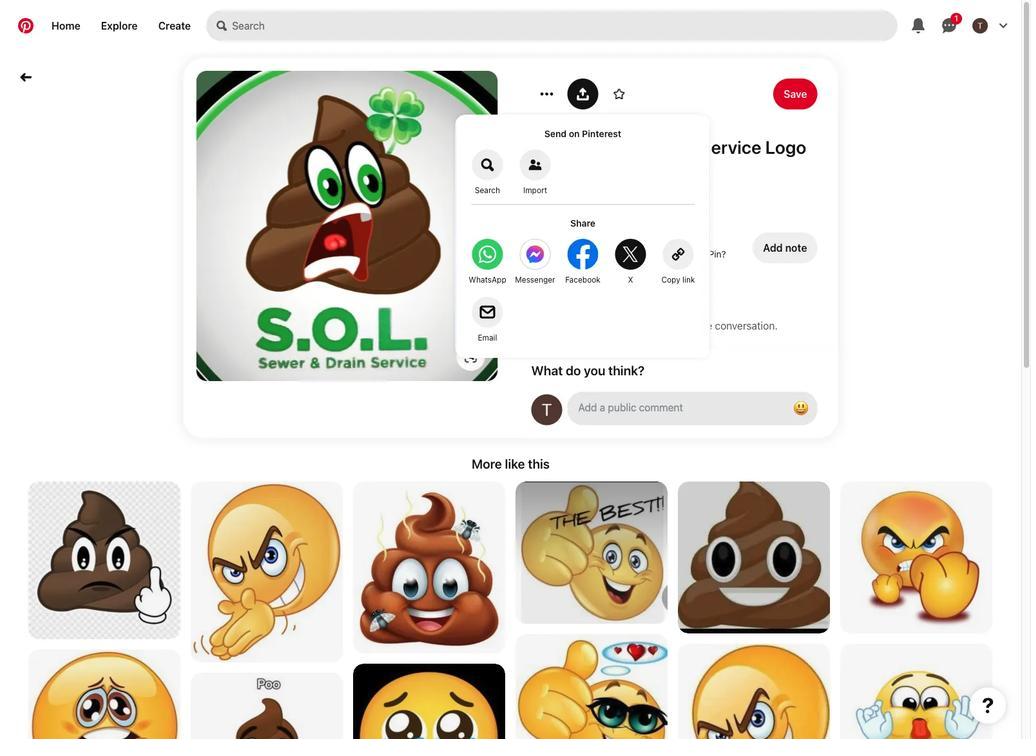 Task type: describe. For each thing, give the bounding box(es) containing it.
no comments yet! add one to start the conversation.
[[531, 320, 778, 332]]

1 vertical spatial do
[[566, 363, 581, 378]]

import
[[523, 186, 547, 195]]

this may contain: an emoticive smiley face holding his hands to his mouth image
[[28, 650, 180, 740]]

email
[[478, 333, 497, 342]]

about
[[665, 249, 689, 260]]

this may contain: an emoticive smiley face with sunglasses and hearts above it image
[[516, 635, 668, 740]]

sewer
[[580, 137, 632, 158]]

yet!
[[599, 320, 617, 332]]

comments
[[547, 320, 597, 332]]

😃
[[793, 399, 808, 417]]

what inside note to self what do you want to remember about this pin?
[[531, 249, 553, 260]]

the
[[697, 320, 712, 332]]

this inside note to self what do you want to remember about this pin?
[[691, 249, 706, 260]]

share
[[570, 218, 596, 229]]

pinterest
[[582, 128, 621, 139]]

create
[[158, 20, 191, 32]]

this contains an image of: oops image
[[191, 673, 343, 740]]

0 horizontal spatial add
[[619, 320, 638, 332]]

start
[[673, 320, 694, 332]]

messenger
[[515, 275, 555, 284]]

search
[[475, 186, 500, 195]]

terryturtle85 image
[[531, 395, 562, 426]]

1 horizontal spatial to
[[609, 249, 617, 260]]

conversation.
[[715, 320, 778, 332]]

2 what from the top
[[531, 363, 563, 378]]

x
[[628, 275, 633, 284]]

on
[[569, 128, 580, 139]]

one
[[641, 320, 658, 332]]

service
[[700, 137, 762, 158]]

1
[[954, 14, 958, 23]]

pin?
[[709, 249, 726, 260]]

this may contain: an emoticive smiley face with one hand up and two fingers in the air image
[[840, 644, 992, 740]]

copy link
[[661, 275, 695, 284]]

you inside note to self what do you want to remember about this pin?
[[569, 249, 584, 260]]

save button
[[773, 79, 818, 110]]

send
[[544, 128, 567, 139]]

think?
[[608, 363, 645, 378]]

what do you think?
[[531, 363, 645, 378]]

note
[[785, 242, 807, 254]]

search icon image
[[217, 21, 227, 31]]

Add a public comment field
[[579, 402, 778, 414]]

1 button
[[934, 10, 965, 41]]

0 horizontal spatial this may contain: an emoticive smiley face making a hand gesture image
[[191, 482, 343, 663]]

want
[[586, 249, 606, 260]]

this may contain: an emoticive smiley face giving the thumbs up sign with the words the best image
[[516, 482, 668, 624]]

explore link
[[91, 10, 148, 41]]



Task type: locate. For each thing, give the bounding box(es) containing it.
explore
[[101, 20, 138, 32]]

this may contain: an emo emo emo emo emo emo emo emo emo emo emo emo em someones emo emo emo emo emo emo emo emo emo emo emo emo emo emo image
[[678, 482, 830, 634]]

do inside note to self what do you want to remember about this pin?
[[556, 249, 566, 260]]

0 vertical spatial add
[[763, 242, 783, 254]]

this may contain: an emoticive yellow smiley face with big blue eyes and one hand on his chin image
[[840, 482, 992, 634]]

share on facebook image
[[567, 239, 598, 270]]

drain
[[652, 137, 696, 158]]

to right the one in the top of the page
[[661, 320, 670, 332]]

1 horizontal spatial you
[[584, 363, 605, 378]]

you left "think?"
[[584, 363, 605, 378]]

more like this
[[472, 457, 550, 472]]

what
[[531, 249, 553, 260], [531, 363, 563, 378]]

save
[[784, 88, 807, 100]]

send on pinterest
[[544, 128, 621, 139]]

to right want
[[609, 249, 617, 260]]

1 what from the top
[[531, 249, 553, 260]]

you
[[569, 249, 584, 260], [584, 363, 605, 378]]

you left want
[[569, 249, 584, 260]]

like
[[505, 457, 525, 472]]

1 vertical spatial you
[[584, 363, 605, 378]]

add inside button
[[763, 242, 783, 254]]

8,171 emoticones vectores, ilustraciones y gráficos - 123rf image
[[353, 482, 505, 654]]

s.o.l. sewer & drain service logo
[[531, 137, 806, 158]]

1 horizontal spatial this may contain: an emoticive smiley face making a hand gesture image
[[678, 644, 830, 740]]

add
[[763, 242, 783, 254], [619, 320, 638, 332]]

1 vertical spatial add
[[619, 320, 638, 332]]

what up the terryturtle85 image
[[531, 363, 563, 378]]

do left self
[[556, 249, 566, 260]]

s.o.l.
[[531, 137, 576, 158]]

logo
[[765, 137, 806, 158]]

share on email image
[[472, 297, 503, 328]]

add left note
[[763, 242, 783, 254]]

link
[[683, 275, 695, 284]]

what up messenger
[[531, 249, 553, 260]]

no
[[531, 320, 545, 332]]

copy
[[661, 275, 680, 284]]

this
[[691, 249, 706, 260], [528, 457, 550, 472]]

add left the one in the top of the page
[[619, 320, 638, 332]]

note to self what do you want to remember about this pin?
[[531, 237, 726, 260]]

facebook
[[565, 275, 601, 284]]

s.o.l. sewer & drain service logo link
[[531, 137, 818, 158]]

0 horizontal spatial to
[[557, 237, 567, 249]]

0 vertical spatial what
[[531, 249, 553, 260]]

2 horizontal spatial to
[[661, 320, 670, 332]]

this contains an image of: image
[[353, 664, 505, 740]]

terry turtle image
[[973, 18, 988, 34]]

1 horizontal spatial this
[[691, 249, 706, 260]]

1 vertical spatial what
[[531, 363, 563, 378]]

do
[[556, 249, 566, 260], [566, 363, 581, 378]]

story pin image image
[[196, 71, 498, 382]]

0 horizontal spatial this
[[528, 457, 550, 472]]

terry turtle avatar link image
[[531, 168, 562, 199]]

this right like at the bottom of page
[[528, 457, 550, 472]]

Search text field
[[232, 10, 898, 41]]

add note button
[[753, 233, 818, 264]]

share on twitter image
[[615, 239, 646, 270]]

share on messenger image
[[520, 239, 551, 270]]

0 vertical spatial this
[[691, 249, 706, 260]]

home
[[52, 20, 80, 32]]

to left self
[[557, 237, 567, 249]]

0 vertical spatial do
[[556, 249, 566, 260]]

this may contain: an emoticive smiley face making a hand gesture image
[[191, 482, 343, 663], [678, 644, 830, 740]]

1 horizontal spatial add
[[763, 242, 783, 254]]

remember
[[620, 249, 662, 260]]

&
[[636, 137, 649, 158]]

note
[[531, 237, 555, 249]]

do down comments
[[566, 363, 581, 378]]

home link
[[41, 10, 91, 41]]

create link
[[148, 10, 201, 41]]

to
[[557, 237, 567, 249], [609, 249, 617, 260], [661, 320, 670, 332]]

this may contain: an emo emo emo emo emo emo emo emo emo emo emo emo em and emo emo emo emo emo emo emo emo emo emo emo emo emo emo em image
[[28, 482, 180, 641]]

0 horizontal spatial you
[[569, 249, 584, 260]]

😃 button
[[567, 392, 818, 426], [788, 396, 814, 422]]

whatsapp
[[469, 275, 506, 284]]

list
[[0, 482, 1021, 740]]

self
[[570, 237, 588, 249]]

add note
[[763, 242, 807, 254]]

more
[[472, 457, 502, 472]]

1 vertical spatial this
[[528, 457, 550, 472]]

0 vertical spatial you
[[569, 249, 584, 260]]

this left pin?
[[691, 249, 706, 260]]



Task type: vqa. For each thing, say whether or not it's contained in the screenshot.
second HAPPY image from the top
no



